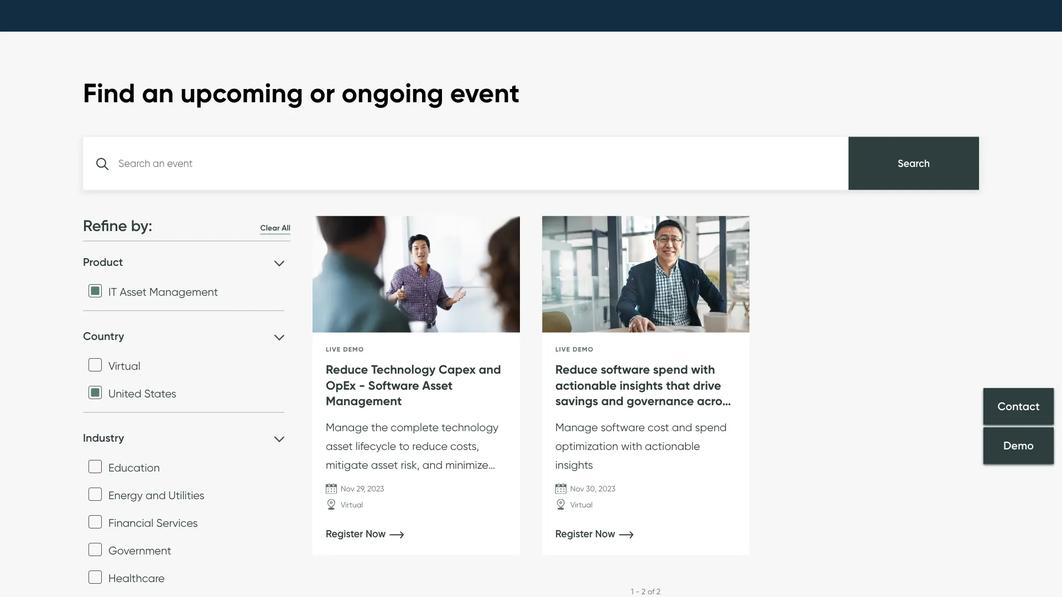 Task type: locate. For each thing, give the bounding box(es) containing it.
1 horizontal spatial asset
[[371, 459, 398, 472]]

it
[[108, 286, 117, 299]]

software left cost
[[601, 421, 645, 434]]

government option
[[89, 544, 102, 557]]

utilities
[[169, 489, 205, 503]]

1 2 from the left
[[642, 588, 646, 597]]

live for reduce software spend with actionable insights that drive savings and governance across your saas & onprem licenses
[[556, 345, 571, 354]]

virtual for reduce technology capex and opex - software asset management
[[341, 501, 363, 510]]

1 manage from the left
[[326, 421, 369, 434]]

reduce up opex
[[326, 362, 368, 377]]

nov
[[341, 485, 355, 494], [571, 485, 584, 494]]

and down reduce
[[423, 459, 443, 472]]

manage
[[326, 421, 369, 434], [556, 421, 598, 434]]

it asset management
[[108, 286, 218, 299]]

1 horizontal spatial 2
[[657, 588, 661, 597]]

find
[[83, 76, 135, 110]]

capex
[[439, 362, 476, 377]]

1 live from the left
[[326, 345, 341, 354]]

1 horizontal spatial manage
[[556, 421, 598, 434]]

product button
[[83, 255, 284, 270]]

costs,
[[451, 440, 479, 453]]

nov 30, 2023
[[571, 485, 616, 494]]

mitigate
[[326, 459, 368, 472]]

reduce for opex
[[326, 362, 368, 377]]

reduce inside reduce software spend with actionable insights that drive savings and governance across your saas & onprem licenses manage software cost and spend optimization with actionable insights
[[556, 362, 598, 377]]

software up governance
[[601, 362, 650, 377]]

1 live demo from the left
[[326, 345, 364, 354]]

2023 for reduce technology capex and opex - software asset management
[[368, 485, 384, 494]]

live
[[326, 345, 341, 354], [556, 345, 571, 354]]

2023 right 29, on the left bottom of page
[[368, 485, 384, 494]]

2 live from the left
[[556, 345, 571, 354]]

1 demo from the left
[[343, 345, 364, 354]]

2 live demo from the left
[[556, 345, 594, 354]]

1 vertical spatial actionable
[[645, 440, 701, 453]]

live demo up savings
[[556, 345, 594, 354]]

live up savings
[[556, 345, 571, 354]]

0 horizontal spatial reduce
[[326, 362, 368, 377]]

education option
[[89, 461, 102, 474]]

1 2023 from the left
[[368, 485, 384, 494]]

industry button
[[83, 431, 284, 446]]

0 horizontal spatial nov
[[341, 485, 355, 494]]

management down product dropdown button on the left top of page
[[149, 286, 218, 299]]

ongoing
[[342, 76, 444, 110]]

and right capex
[[479, 362, 501, 377]]

refine by:
[[83, 217, 152, 236]]

management down opex
[[326, 394, 402, 409]]

1 horizontal spatial nov
[[571, 485, 584, 494]]

2 software from the top
[[601, 421, 645, 434]]

1 vertical spatial software
[[601, 421, 645, 434]]

0 horizontal spatial actionable
[[556, 378, 617, 393]]

2 horizontal spatial virtual
[[571, 501, 593, 510]]

actionable
[[556, 378, 617, 393], [645, 440, 701, 453]]

1 horizontal spatial -
[[636, 588, 640, 597]]

2 2023 from the left
[[599, 485, 616, 494]]

virtual down 30,
[[571, 501, 593, 510]]

0 vertical spatial asset
[[120, 286, 147, 299]]

0 horizontal spatial virtual
[[108, 360, 141, 373]]

united
[[108, 388, 142, 401]]

0 horizontal spatial demo
[[343, 345, 364, 354]]

demo
[[343, 345, 364, 354], [573, 345, 594, 354]]

asset
[[326, 440, 353, 453], [371, 459, 398, 472]]

-
[[359, 378, 365, 393], [636, 588, 640, 597]]

1 vertical spatial management
[[326, 394, 402, 409]]

governance
[[627, 394, 694, 409]]

1 horizontal spatial demo
[[573, 345, 594, 354]]

virtual
[[108, 360, 141, 373], [341, 501, 363, 510], [571, 501, 593, 510]]

0 vertical spatial management
[[149, 286, 218, 299]]

- right opex
[[359, 378, 365, 393]]

None button
[[849, 137, 980, 190]]

1 horizontal spatial management
[[326, 394, 402, 409]]

0 horizontal spatial manage
[[326, 421, 369, 434]]

live up opex
[[326, 345, 341, 354]]

demo for reduce software spend with actionable insights that drive savings and governance across your saas & onprem licenses
[[573, 345, 594, 354]]

0 horizontal spatial asset
[[120, 286, 147, 299]]

technology
[[371, 362, 436, 377]]

2 nov from the left
[[571, 485, 584, 494]]

financial services option
[[89, 516, 102, 529]]

1 horizontal spatial reduce
[[556, 362, 598, 377]]

an
[[142, 76, 174, 110]]

insights down optimization
[[556, 459, 593, 472]]

0 vertical spatial asset
[[326, 440, 353, 453]]

0 horizontal spatial live
[[326, 345, 341, 354]]

reduce
[[326, 362, 368, 377], [556, 362, 598, 377]]

1 horizontal spatial 2023
[[599, 485, 616, 494]]

virtual up united
[[108, 360, 141, 373]]

insights
[[620, 378, 663, 393], [556, 459, 593, 472]]

virtual down 29, on the left bottom of page
[[341, 501, 363, 510]]

1 vertical spatial -
[[636, 588, 640, 597]]

asset
[[120, 286, 147, 299], [423, 378, 453, 393]]

reduce for actionable
[[556, 362, 598, 377]]

management inside reduce technology capex and opex - software asset management
[[326, 394, 402, 409]]

demo up savings
[[573, 345, 594, 354]]

1
[[631, 588, 634, 597]]

and right cost
[[672, 421, 693, 434]]

spend down across
[[695, 421, 727, 434]]

cost
[[648, 421, 670, 434]]

1 vertical spatial asset
[[423, 378, 453, 393]]

actionable down cost
[[645, 440, 701, 453]]

opex
[[326, 378, 356, 393]]

asset down capex
[[423, 378, 453, 393]]

1 horizontal spatial asset
[[423, 378, 453, 393]]

upcoming
[[181, 76, 303, 110]]

2 manage from the left
[[556, 421, 598, 434]]

1 reduce from the left
[[326, 362, 368, 377]]

technology
[[442, 421, 499, 434]]

0 horizontal spatial spend
[[653, 362, 688, 377]]

nov left 29, on the left bottom of page
[[341, 485, 355, 494]]

1 vertical spatial spend
[[695, 421, 727, 434]]

nov for reduce software spend with actionable insights that drive savings and governance across your saas & onprem licenses
[[571, 485, 584, 494]]

with up drive
[[691, 362, 715, 377]]

live for reduce technology capex and opex - software asset management
[[326, 345, 341, 354]]

licenses
[[676, 410, 720, 425]]

demo up opex
[[343, 345, 364, 354]]

or
[[310, 76, 335, 110]]

1 vertical spatial with
[[621, 440, 643, 453]]

2 left "of" in the bottom of the page
[[642, 588, 646, 597]]

demo for reduce technology capex and opex - software asset management
[[343, 345, 364, 354]]

asset inside reduce technology capex and opex - software asset management
[[423, 378, 453, 393]]

onprem
[[627, 410, 673, 425]]

1 vertical spatial insights
[[556, 459, 593, 472]]

1 horizontal spatial with
[[691, 362, 715, 377]]

manage left "the"
[[326, 421, 369, 434]]

risk,
[[401, 459, 420, 472]]

and
[[479, 362, 501, 377], [602, 394, 624, 409], [672, 421, 693, 434], [423, 459, 443, 472], [146, 489, 166, 503]]

2023 right 30,
[[599, 485, 616, 494]]

1 horizontal spatial insights
[[620, 378, 663, 393]]

0 horizontal spatial -
[[359, 378, 365, 393]]

2 right "of" in the bottom of the page
[[657, 588, 661, 597]]

1 horizontal spatial virtual
[[341, 501, 363, 510]]

1 horizontal spatial live demo
[[556, 345, 594, 354]]

0 horizontal spatial 2023
[[368, 485, 384, 494]]

states
[[144, 388, 176, 401]]

asset right it
[[120, 286, 147, 299]]

2
[[642, 588, 646, 597], [657, 588, 661, 597]]

that
[[666, 378, 690, 393]]

complete
[[391, 421, 439, 434]]

0 vertical spatial insights
[[620, 378, 663, 393]]

lifecycle
[[356, 440, 396, 453]]

software
[[601, 362, 650, 377], [601, 421, 645, 434]]

1 horizontal spatial live
[[556, 345, 571, 354]]

asset up mitigate in the bottom of the page
[[326, 440, 353, 453]]

spend
[[653, 362, 688, 377], [695, 421, 727, 434]]

actionable up savings
[[556, 378, 617, 393]]

0 horizontal spatial 2
[[642, 588, 646, 597]]

2023 for reduce software spend with actionable insights that drive savings and governance across your saas & onprem licenses
[[599, 485, 616, 494]]

clear
[[260, 223, 280, 233]]

reduce up savings
[[556, 362, 598, 377]]

optimization
[[556, 440, 619, 453]]

financial
[[108, 517, 154, 530]]

financial services
[[108, 517, 198, 530]]

asset down the lifecycle
[[371, 459, 398, 472]]

all
[[282, 223, 291, 233]]

1 nov from the left
[[341, 485, 355, 494]]

with
[[691, 362, 715, 377], [621, 440, 643, 453]]

0 vertical spatial software
[[601, 362, 650, 377]]

2 reduce from the left
[[556, 362, 598, 377]]

manage up optimization
[[556, 421, 598, 434]]

spend up that
[[653, 362, 688, 377]]

with down &
[[621, 440, 643, 453]]

&
[[616, 410, 624, 425]]

nov left 30,
[[571, 485, 584, 494]]

- right 1
[[636, 588, 640, 597]]

0 horizontal spatial insights
[[556, 459, 593, 472]]

insights up governance
[[620, 378, 663, 393]]

live demo up opex
[[326, 345, 364, 354]]

2 demo from the left
[[573, 345, 594, 354]]

clear all
[[260, 223, 291, 233]]

1 horizontal spatial spend
[[695, 421, 727, 434]]

0 vertical spatial -
[[359, 378, 365, 393]]

management
[[149, 286, 218, 299], [326, 394, 402, 409]]

0 horizontal spatial live demo
[[326, 345, 364, 354]]

live demo
[[326, 345, 364, 354], [556, 345, 594, 354]]

1 vertical spatial asset
[[371, 459, 398, 472]]

0 horizontal spatial with
[[621, 440, 643, 453]]

2023
[[368, 485, 384, 494], [599, 485, 616, 494]]

and up &
[[602, 394, 624, 409]]

reduce inside reduce technology capex and opex - software asset management
[[326, 362, 368, 377]]



Task type: describe. For each thing, give the bounding box(es) containing it.
saas
[[584, 410, 613, 425]]

nov for reduce technology capex and opex - software asset management
[[341, 485, 355, 494]]

reduce software spend with actionable insights that drive savings and governance across your saas & onprem licenses manage software cost and spend optimization with actionable insights
[[556, 362, 734, 472]]

the
[[371, 421, 388, 434]]

1 horizontal spatial actionable
[[645, 440, 701, 453]]

of
[[648, 588, 655, 597]]

minimize
[[446, 459, 489, 472]]

product
[[83, 256, 123, 269]]

energy and utilities
[[108, 489, 205, 503]]

healthcare option
[[89, 571, 102, 585]]

healthcare
[[108, 572, 165, 586]]

united states
[[108, 388, 176, 401]]

services
[[156, 517, 198, 530]]

license
[[326, 477, 361, 491]]

2 2 from the left
[[657, 588, 661, 597]]

0 vertical spatial actionable
[[556, 378, 617, 393]]

refine
[[83, 217, 127, 236]]

0 vertical spatial with
[[691, 362, 715, 377]]

1 - 2 of 2
[[631, 588, 661, 597]]

find an upcoming or ongoing event
[[83, 76, 520, 110]]

drive
[[693, 378, 722, 393]]

and inside reduce technology capex and opex - software asset management
[[479, 362, 501, 377]]

industry
[[83, 432, 124, 445]]

clear all button
[[260, 222, 291, 235]]

live demo for reduce software spend with actionable insights that drive savings and governance across your saas & onprem licenses
[[556, 345, 594, 354]]

1 software from the top
[[601, 362, 650, 377]]

country
[[83, 330, 124, 344]]

manage inside manage the complete technology asset lifecycle to reduce costs, mitigate asset risk, and minimize license complexities
[[326, 421, 369, 434]]

nov 29, 2023
[[341, 485, 384, 494]]

it asset management option
[[89, 285, 102, 298]]

and inside manage the complete technology asset lifecycle to reduce costs, mitigate asset risk, and minimize license complexities
[[423, 459, 443, 472]]

energy
[[108, 489, 143, 503]]

- inside reduce technology capex and opex - software asset management
[[359, 378, 365, 393]]

0 horizontal spatial asset
[[326, 440, 353, 453]]

manage the complete technology asset lifecycle to reduce costs, mitigate asset risk, and minimize license complexities
[[326, 421, 499, 491]]

and up the financial services
[[146, 489, 166, 503]]

education
[[108, 462, 160, 475]]

manage inside reduce software spend with actionable insights that drive savings and governance across your saas & onprem licenses manage software cost and spend optimization with actionable insights
[[556, 421, 598, 434]]

united states option
[[89, 386, 102, 400]]

complexities
[[363, 477, 427, 491]]

virtual for reduce software spend with actionable insights that drive savings and governance across your saas & onprem licenses
[[571, 501, 593, 510]]

live demo for reduce technology capex and opex - software asset management
[[326, 345, 364, 354]]

to
[[399, 440, 410, 453]]

energy and utilities option
[[89, 488, 102, 502]]

across
[[697, 394, 734, 409]]

country button
[[83, 329, 284, 344]]

Search an event search field
[[83, 137, 849, 190]]

virtual option
[[89, 359, 102, 372]]

software
[[368, 378, 419, 393]]

event
[[450, 76, 520, 110]]

0 vertical spatial spend
[[653, 362, 688, 377]]

your
[[556, 410, 580, 425]]

reduce
[[413, 440, 448, 453]]

savings
[[556, 394, 599, 409]]

29,
[[357, 485, 366, 494]]

0 horizontal spatial management
[[149, 286, 218, 299]]

reduce technology capex and opex - software asset management
[[326, 362, 501, 409]]

by:
[[131, 217, 152, 236]]

30,
[[586, 485, 597, 494]]

government
[[108, 545, 171, 558]]



Task type: vqa. For each thing, say whether or not it's contained in the screenshot.
ServiceNow is a Leader in Digital Process Automation Software
no



